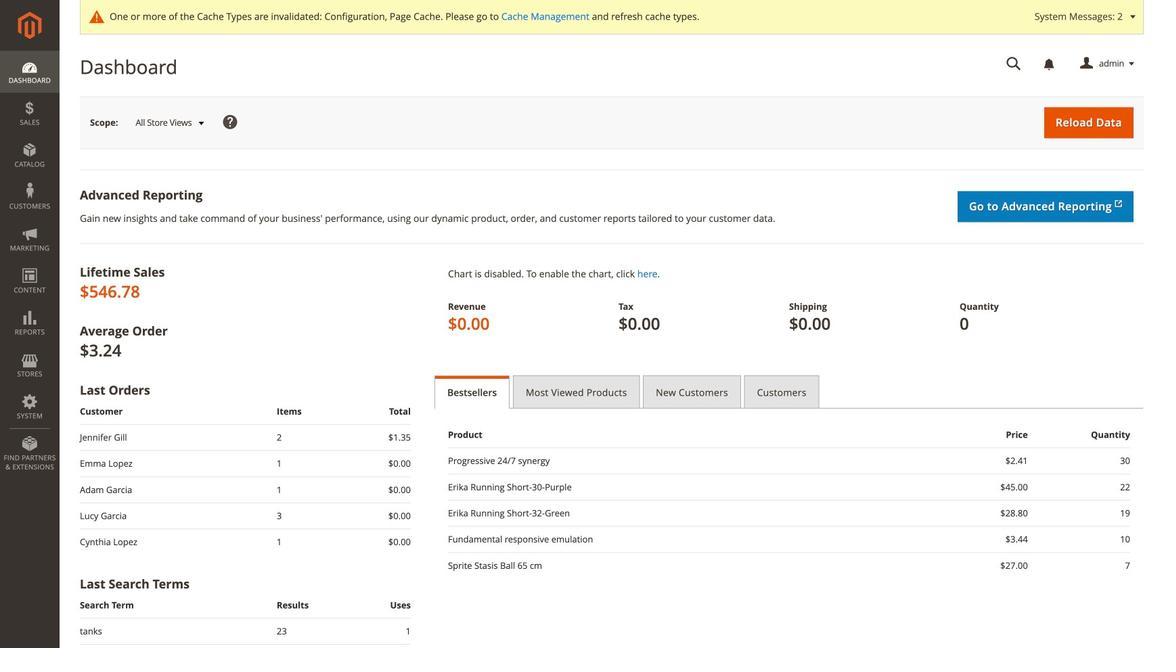Task type: locate. For each thing, give the bounding box(es) containing it.
None text field
[[997, 52, 1031, 76]]

tab list
[[435, 376, 1144, 409]]

menu bar
[[0, 51, 60, 479]]

magento admin panel image
[[18, 12, 42, 39]]



